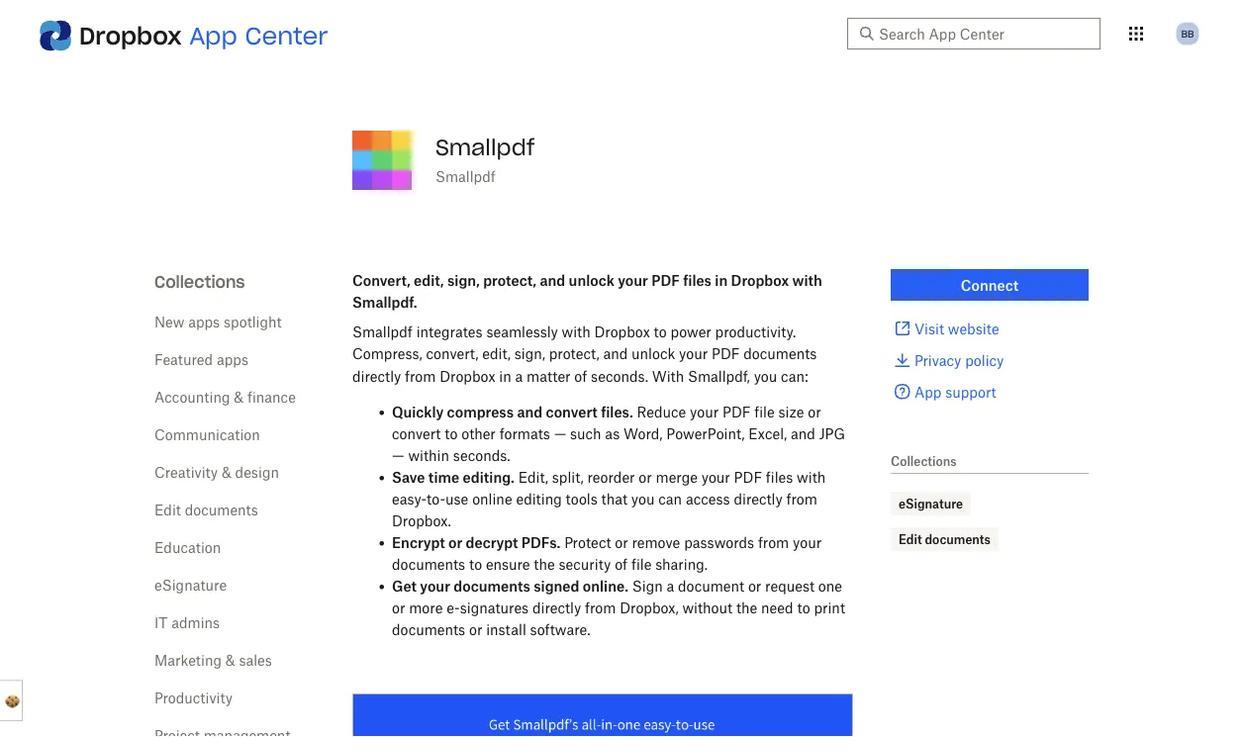 Task type: vqa. For each thing, say whether or not it's contained in the screenshot.
'Drive'
no



Task type: describe. For each thing, give the bounding box(es) containing it.
bb
[[1182, 27, 1195, 40]]

communication link
[[154, 426, 260, 443]]

other
[[462, 426, 496, 442]]

pdf inside edit, split, reorder or merge your pdf files with easy-to-use online editing tools that you can access directly from dropbox.
[[734, 469, 763, 486]]

1 vertical spatial edit documents link
[[899, 530, 991, 550]]

directly inside sign a document or request one or more e-signatures directly from dropbox, without the need to print documents or install software.
[[533, 600, 582, 617]]

unlock inside convert, edit, sign, protect, and unlock your pdf files in dropbox with smallpdf.
[[569, 272, 615, 289]]

or left decrypt on the bottom of the page
[[449, 534, 463, 551]]

the inside protect or remove passwords from your documents to ensure the security of file sharing.
[[534, 556, 555, 573]]

easy-
[[392, 491, 427, 508]]

more
[[409, 600, 443, 617]]

quickly
[[392, 404, 444, 421]]

marketing & sales link
[[154, 652, 272, 669]]

center
[[245, 20, 328, 51]]

connect button
[[891, 269, 1089, 301]]

website
[[949, 320, 1000, 337]]

file inside protect or remove passwords from your documents to ensure the security of file sharing.
[[632, 556, 652, 573]]

marketing
[[154, 652, 222, 669]]

decrypt
[[466, 534, 518, 551]]

access
[[686, 491, 731, 508]]

save
[[392, 469, 425, 486]]

and inside smallpdf integrates seamlessly with dropbox to power productivity. compress, convert, edit, sign, protect, and unlock your pdf documents directly from dropbox in a matter of seconds. with smallpdf, you can:
[[604, 346, 628, 362]]

ensure
[[486, 556, 530, 573]]

file inside reduce your pdf file size or convert to other formats — such as word, powerpoint, excel, and jpg — within seconds.
[[755, 404, 775, 421]]

as
[[605, 426, 620, 442]]

e-
[[447, 600, 460, 617]]

a inside smallpdf integrates seamlessly with dropbox to power productivity. compress, convert, edit, sign, protect, and unlock your pdf documents directly from dropbox in a matter of seconds. with smallpdf, you can:
[[516, 368, 523, 385]]

integrates
[[417, 323, 483, 340]]

education link
[[154, 539, 221, 556]]

protect, inside convert, edit, sign, protect, and unlock your pdf files in dropbox with smallpdf.
[[484, 272, 537, 289]]

education
[[154, 539, 221, 556]]

such
[[571, 426, 602, 442]]

or inside protect or remove passwords from your documents to ensure the security of file sharing.
[[615, 534, 629, 551]]

accounting & finance link
[[154, 389, 296, 406]]

creativity & design link
[[154, 464, 279, 481]]

it admins
[[154, 615, 220, 631]]

tools
[[566, 491, 598, 508]]

your inside protect or remove passwords from your documents to ensure the security of file sharing.
[[793, 534, 822, 551]]

bb button
[[1173, 18, 1204, 50]]

admins
[[172, 615, 220, 631]]

your inside smallpdf integrates seamlessly with dropbox to power productivity. compress, convert, edit, sign, protect, and unlock your pdf documents directly from dropbox in a matter of seconds. with smallpdf, you can:
[[679, 346, 708, 362]]

can:
[[782, 368, 809, 385]]

creativity & design
[[154, 464, 279, 481]]

sign, inside convert, edit, sign, protect, and unlock your pdf files in dropbox with smallpdf.
[[448, 272, 480, 289]]

visit website
[[915, 320, 1000, 337]]

documents inside smallpdf integrates seamlessly with dropbox to power productivity. compress, convert, edit, sign, protect, and unlock your pdf documents directly from dropbox in a matter of seconds. with smallpdf, you can:
[[744, 346, 817, 362]]

or inside reduce your pdf file size or convert to other formats — such as word, powerpoint, excel, and jpg — within seconds.
[[808, 404, 822, 421]]

pdfs.
[[522, 534, 561, 551]]

signatures
[[460, 600, 529, 617]]

time
[[429, 469, 460, 486]]

request
[[766, 578, 815, 595]]

marketing & sales
[[154, 652, 272, 669]]

online.
[[583, 578, 629, 595]]

productivity link
[[154, 690, 233, 707]]

document
[[678, 578, 745, 595]]

communication
[[154, 426, 260, 443]]

within
[[408, 447, 450, 464]]

print
[[815, 600, 846, 617]]

editing.
[[463, 469, 515, 486]]

edit,
[[519, 469, 549, 486]]

new apps spotlight link
[[154, 313, 282, 330]]

accounting
[[154, 389, 230, 406]]

to inside protect or remove passwords from your documents to ensure the security of file sharing.
[[469, 556, 482, 573]]

editing
[[516, 491, 562, 508]]

quickly compress and convert files.
[[392, 404, 634, 421]]

dropbox app center
[[79, 20, 328, 51]]

split,
[[552, 469, 584, 486]]

power
[[671, 323, 712, 340]]

dropbox.
[[392, 513, 451, 530]]

or down get
[[392, 600, 405, 617]]

new apps spotlight
[[154, 313, 282, 330]]

from inside smallpdf integrates seamlessly with dropbox to power productivity. compress, convert, edit, sign, protect, and unlock your pdf documents directly from dropbox in a matter of seconds. with smallpdf, you can:
[[405, 368, 436, 385]]

with
[[652, 368, 685, 385]]

or down signatures on the left
[[469, 622, 483, 638]]

apps for new
[[188, 313, 220, 330]]

protect or remove passwords from your documents to ensure the security of file sharing.
[[392, 534, 822, 573]]

pdf inside convert, edit, sign, protect, and unlock your pdf files in dropbox with smallpdf.
[[652, 272, 680, 289]]

of inside protect or remove passwords from your documents to ensure the security of file sharing.
[[615, 556, 628, 573]]

and inside reduce your pdf file size or convert to other formats — such as word, powerpoint, excel, and jpg — within seconds.
[[791, 426, 816, 442]]

0 horizontal spatial —
[[392, 447, 405, 464]]

or inside edit, split, reorder or merge your pdf files with easy-to-use online editing tools that you can access directly from dropbox.
[[639, 469, 652, 486]]

convert inside reduce your pdf file size or convert to other formats — such as word, powerpoint, excel, and jpg — within seconds.
[[392, 426, 441, 442]]

files.
[[601, 404, 634, 421]]

or up need on the right of page
[[749, 578, 762, 595]]

one
[[819, 578, 843, 595]]

edit, split, reorder or merge your pdf files with easy-to-use online editing tools that you can access directly from dropbox.
[[392, 469, 826, 530]]

from inside sign a document or request one or more e-signatures directly from dropbox, without the need to print documents or install software.
[[585, 600, 616, 617]]

get your documents signed online.
[[392, 578, 629, 595]]

pdf inside smallpdf integrates seamlessly with dropbox to power productivity. compress, convert, edit, sign, protect, and unlock your pdf documents directly from dropbox in a matter of seconds. with smallpdf, you can:
[[712, 346, 740, 362]]

with inside smallpdf integrates seamlessly with dropbox to power productivity. compress, convert, edit, sign, protect, and unlock your pdf documents directly from dropbox in a matter of seconds. with smallpdf, you can:
[[562, 323, 591, 340]]

files inside edit, split, reorder or merge your pdf files with easy-to-use online editing tools that you can access directly from dropbox.
[[766, 469, 794, 486]]

signed
[[534, 578, 580, 595]]

app support link
[[891, 380, 1089, 404]]

app support
[[915, 384, 997, 401]]

1 horizontal spatial app
[[915, 384, 942, 401]]

reduce your pdf file size or convert to other formats — such as word, powerpoint, excel, and jpg — within seconds.
[[392, 404, 846, 464]]

it
[[154, 615, 168, 631]]

spotlight
[[224, 313, 282, 330]]

compress,
[[353, 346, 423, 362]]

size
[[779, 404, 805, 421]]

accounting & finance
[[154, 389, 296, 406]]

your inside edit, split, reorder or merge your pdf files with easy-to-use online editing tools that you can access directly from dropbox.
[[702, 469, 731, 486]]

matter
[[527, 368, 571, 385]]

software.
[[530, 622, 591, 638]]

protect
[[565, 534, 612, 551]]

creativity
[[154, 464, 218, 481]]

directly inside smallpdf integrates seamlessly with dropbox to power productivity. compress, convert, edit, sign, protect, and unlock your pdf documents directly from dropbox in a matter of seconds. with smallpdf, you can:
[[353, 368, 401, 385]]

0 horizontal spatial edit documents
[[154, 502, 258, 518]]

edit, inside convert, edit, sign, protect, and unlock your pdf files in dropbox with smallpdf.
[[414, 272, 444, 289]]



Task type: locate. For each thing, give the bounding box(es) containing it.
0 horizontal spatial of
[[575, 368, 588, 385]]

protect, up seamlessly
[[484, 272, 537, 289]]

file up 'excel,'
[[755, 404, 775, 421]]

0 vertical spatial protect,
[[484, 272, 537, 289]]

from down 'excel,'
[[787, 491, 818, 508]]

from up quickly
[[405, 368, 436, 385]]

without
[[683, 600, 733, 617]]

to down the request
[[798, 600, 811, 617]]

unlock
[[569, 272, 615, 289], [632, 346, 676, 362]]

unlock up 'with'
[[632, 346, 676, 362]]

0 vertical spatial with
[[793, 272, 823, 289]]

and up files.
[[604, 346, 628, 362]]

& for finance
[[234, 389, 244, 406]]

collections down app support on the bottom
[[891, 454, 957, 469]]

that
[[602, 491, 628, 508]]

1 vertical spatial sign,
[[515, 346, 546, 362]]

pdf up the powerpoint,
[[723, 404, 751, 421]]

0 vertical spatial unlock
[[569, 272, 615, 289]]

in up productivity.
[[715, 272, 728, 289]]

your up the request
[[793, 534, 822, 551]]

your down power
[[679, 346, 708, 362]]

seamlessly
[[487, 323, 558, 340]]

to
[[654, 323, 667, 340], [445, 426, 458, 442], [469, 556, 482, 573], [798, 600, 811, 617]]

1 horizontal spatial the
[[737, 600, 758, 617]]

unlock up smallpdf integrates seamlessly with dropbox to power productivity. compress, convert, edit, sign, protect, and unlock your pdf documents directly from dropbox in a matter of seconds. with smallpdf, you can:
[[569, 272, 615, 289]]

apps
[[188, 313, 220, 330], [217, 351, 249, 368]]

seconds. inside smallpdf integrates seamlessly with dropbox to power productivity. compress, convert, edit, sign, protect, and unlock your pdf documents directly from dropbox in a matter of seconds. with smallpdf, you can:
[[591, 368, 649, 385]]

0 vertical spatial a
[[516, 368, 523, 385]]

privacy
[[915, 352, 962, 369]]

1 horizontal spatial esignature link
[[899, 494, 964, 514]]

the down pdfs.
[[534, 556, 555, 573]]

directly down signed
[[533, 600, 582, 617]]

of up online.
[[615, 556, 628, 573]]

apps right new
[[188, 313, 220, 330]]

0 vertical spatial smallpdf
[[436, 134, 535, 161]]

1 vertical spatial a
[[667, 578, 675, 595]]

1 horizontal spatial edit documents
[[899, 532, 991, 547]]

0 horizontal spatial in
[[499, 368, 512, 385]]

to inside reduce your pdf file size or convert to other formats — such as word, powerpoint, excel, and jpg — within seconds.
[[445, 426, 458, 442]]

1 vertical spatial convert
[[392, 426, 441, 442]]

with down convert, edit, sign, protect, and unlock your pdf files in dropbox with smallpdf.
[[562, 323, 591, 340]]

to inside smallpdf integrates seamlessly with dropbox to power productivity. compress, convert, edit, sign, protect, and unlock your pdf documents directly from dropbox in a matter of seconds. with smallpdf, you can:
[[654, 323, 667, 340]]

edit, right convert,
[[414, 272, 444, 289]]

convert down quickly
[[392, 426, 441, 442]]

featured
[[154, 351, 213, 368]]

smallpdf inside smallpdf integrates seamlessly with dropbox to power productivity. compress, convert, edit, sign, protect, and unlock your pdf documents directly from dropbox in a matter of seconds. with smallpdf, you can:
[[353, 323, 413, 340]]

you inside edit, split, reorder or merge your pdf files with easy-to-use online editing tools that you can access directly from dropbox.
[[632, 491, 655, 508]]

privacy policy link
[[891, 349, 1089, 372]]

files down 'excel,'
[[766, 469, 794, 486]]

your up the powerpoint,
[[690, 404, 719, 421]]

0 horizontal spatial the
[[534, 556, 555, 573]]

0 horizontal spatial edit documents link
[[154, 502, 258, 518]]

sign, up integrates
[[448, 272, 480, 289]]

encrypt or decrypt pdfs.
[[392, 534, 561, 551]]

finance
[[248, 389, 296, 406]]

1 vertical spatial edit,
[[482, 346, 511, 362]]

your inside convert, edit, sign, protect, and unlock your pdf files in dropbox with smallpdf.
[[618, 272, 649, 289]]

& for design
[[222, 464, 232, 481]]

sign, inside smallpdf integrates seamlessly with dropbox to power productivity. compress, convert, edit, sign, protect, and unlock your pdf documents directly from dropbox in a matter of seconds. with smallpdf, you can:
[[515, 346, 546, 362]]

smallpdf inside smallpdf smallpdf
[[436, 168, 496, 185]]

0 horizontal spatial edit,
[[414, 272, 444, 289]]

a left the matter
[[516, 368, 523, 385]]

smallpdf
[[436, 134, 535, 161], [436, 168, 496, 185], [353, 323, 413, 340]]

convert up such
[[546, 404, 598, 421]]

dropbox
[[79, 20, 182, 51], [731, 272, 790, 289], [595, 323, 650, 340], [440, 368, 496, 385]]

0 horizontal spatial you
[[632, 491, 655, 508]]

&
[[234, 389, 244, 406], [222, 464, 232, 481], [226, 652, 235, 669]]

0 horizontal spatial app
[[189, 20, 237, 51]]

in up quickly compress and convert files.
[[499, 368, 512, 385]]

seconds. inside reduce your pdf file size or convert to other formats — such as word, powerpoint, excel, and jpg — within seconds.
[[453, 447, 511, 464]]

0 vertical spatial in
[[715, 272, 728, 289]]

0 vertical spatial collections
[[154, 272, 245, 292]]

2 vertical spatial &
[[226, 652, 235, 669]]

0 vertical spatial edit
[[154, 502, 181, 518]]

edit, down seamlessly
[[482, 346, 511, 362]]

0 horizontal spatial a
[[516, 368, 523, 385]]

1 horizontal spatial files
[[766, 469, 794, 486]]

privacy policy
[[915, 352, 1005, 369]]

with inside edit, split, reorder or merge your pdf files with easy-to-use online editing tools that you can access directly from dropbox.
[[797, 469, 826, 486]]

of right the matter
[[575, 368, 588, 385]]

0 horizontal spatial esignature link
[[154, 577, 227, 594]]

and inside convert, edit, sign, protect, and unlock your pdf files in dropbox with smallpdf.
[[540, 272, 566, 289]]

documents inside sign a document or request one or more e-signatures directly from dropbox, without the need to print documents or install software.
[[392, 622, 466, 638]]

word,
[[624, 426, 663, 442]]

0 vertical spatial files
[[684, 272, 712, 289]]

your up more
[[420, 578, 451, 595]]

0 horizontal spatial collections
[[154, 272, 245, 292]]

1 horizontal spatial esignature
[[899, 497, 964, 512]]

protect, inside smallpdf integrates seamlessly with dropbox to power productivity. compress, convert, edit, sign, protect, and unlock your pdf documents directly from dropbox in a matter of seconds. with smallpdf, you can:
[[549, 346, 600, 362]]

1 vertical spatial collections
[[891, 454, 957, 469]]

a right sign
[[667, 578, 675, 595]]

& left design
[[222, 464, 232, 481]]

esignature link
[[899, 494, 964, 514], [154, 577, 227, 594]]

0 vertical spatial directly
[[353, 368, 401, 385]]

sales
[[239, 652, 272, 669]]

sign, down seamlessly
[[515, 346, 546, 362]]

your up access
[[702, 469, 731, 486]]

in inside smallpdf integrates seamlessly with dropbox to power productivity. compress, convert, edit, sign, protect, and unlock your pdf documents directly from dropbox in a matter of seconds. with smallpdf, you can:
[[499, 368, 512, 385]]

you
[[754, 368, 778, 385], [632, 491, 655, 508]]

1 horizontal spatial convert
[[546, 404, 598, 421]]

directly
[[353, 368, 401, 385], [734, 491, 783, 508], [533, 600, 582, 617]]

1 vertical spatial in
[[499, 368, 512, 385]]

0 vertical spatial —
[[554, 426, 567, 442]]

file
[[755, 404, 775, 421], [632, 556, 652, 573]]

0 horizontal spatial sign,
[[448, 272, 480, 289]]

from inside protect or remove passwords from your documents to ensure the security of file sharing.
[[759, 534, 790, 551]]

collections for new apps spotlight
[[154, 272, 245, 292]]

0 vertical spatial convert
[[546, 404, 598, 421]]

design
[[235, 464, 279, 481]]

protect,
[[484, 272, 537, 289], [549, 346, 600, 362]]

your inside reduce your pdf file size or convert to other formats — such as word, powerpoint, excel, and jpg — within seconds.
[[690, 404, 719, 421]]

smallpdf.
[[353, 294, 417, 310]]

dropbox,
[[620, 600, 679, 617]]

from inside edit, split, reorder or merge your pdf files with easy-to-use online editing tools that you can access directly from dropbox.
[[787, 491, 818, 508]]

featured apps link
[[154, 351, 249, 368]]

1 horizontal spatial unlock
[[632, 346, 676, 362]]

unlock inside smallpdf integrates seamlessly with dropbox to power productivity. compress, convert, edit, sign, protect, and unlock your pdf documents directly from dropbox in a matter of seconds. with smallpdf, you can:
[[632, 346, 676, 362]]

reorder
[[588, 469, 635, 486]]

with inside convert, edit, sign, protect, and unlock your pdf files in dropbox with smallpdf.
[[793, 272, 823, 289]]

it admins link
[[154, 615, 220, 631]]

seconds. up files.
[[591, 368, 649, 385]]

0 vertical spatial you
[[754, 368, 778, 385]]

the left need on the right of page
[[737, 600, 758, 617]]

— up save
[[392, 447, 405, 464]]

1 vertical spatial app
[[915, 384, 942, 401]]

app down privacy
[[915, 384, 942, 401]]

2 vertical spatial smallpdf
[[353, 323, 413, 340]]

esignature for the top esignature link
[[899, 497, 964, 512]]

0 vertical spatial sign,
[[448, 272, 480, 289]]

or right protect
[[615, 534, 629, 551]]

0 vertical spatial of
[[575, 368, 588, 385]]

jpg
[[820, 426, 846, 442]]

1 vertical spatial files
[[766, 469, 794, 486]]

and up formats
[[517, 404, 543, 421]]

1 vertical spatial &
[[222, 464, 232, 481]]

1 horizontal spatial of
[[615, 556, 628, 573]]

visit
[[915, 320, 945, 337]]

policy
[[966, 352, 1005, 369]]

0 vertical spatial edit,
[[414, 272, 444, 289]]

& for sales
[[226, 652, 235, 669]]

the inside sign a document or request one or more e-signatures directly from dropbox, without the need to print documents or install software.
[[737, 600, 758, 617]]

1 vertical spatial of
[[615, 556, 628, 573]]

0 vertical spatial edit documents
[[154, 502, 258, 518]]

to left other
[[445, 426, 458, 442]]

smallpdf for smallpdf smallpdf
[[436, 134, 535, 161]]

or
[[808, 404, 822, 421], [639, 469, 652, 486], [449, 534, 463, 551], [615, 534, 629, 551], [749, 578, 762, 595], [392, 600, 405, 617], [469, 622, 483, 638]]

0 horizontal spatial protect,
[[484, 272, 537, 289]]

apps up accounting & finance link
[[217, 351, 249, 368]]

merge
[[656, 469, 698, 486]]

from up the request
[[759, 534, 790, 551]]

remove
[[632, 534, 681, 551]]

smallpdf integrates seamlessly with dropbox to power productivity. compress, convert, edit, sign, protect, and unlock your pdf documents directly from dropbox in a matter of seconds. with smallpdf, you can:
[[353, 323, 817, 385]]

1 horizontal spatial in
[[715, 272, 728, 289]]

1 vertical spatial directly
[[734, 491, 783, 508]]

file up sign
[[632, 556, 652, 573]]

or right size
[[808, 404, 822, 421]]

1 vertical spatial edit documents
[[899, 532, 991, 547]]

smallpdf for smallpdf integrates seamlessly with dropbox to power productivity. compress, convert, edit, sign, protect, and unlock your pdf documents directly from dropbox in a matter of seconds. with smallpdf, you can:
[[353, 323, 413, 340]]

1 horizontal spatial seconds.
[[591, 368, 649, 385]]

pdf up power
[[652, 272, 680, 289]]

1 vertical spatial you
[[632, 491, 655, 508]]

0 vertical spatial apps
[[188, 313, 220, 330]]

from
[[405, 368, 436, 385], [787, 491, 818, 508], [759, 534, 790, 551], [585, 600, 616, 617]]

convert,
[[426, 346, 479, 362]]

to-
[[427, 491, 446, 508]]

0 horizontal spatial files
[[684, 272, 712, 289]]

smallpdf smallpdf
[[436, 134, 535, 185]]

directly inside edit, split, reorder or merge your pdf files with easy-to-use online editing tools that you can access directly from dropbox.
[[734, 491, 783, 508]]

install
[[486, 622, 527, 638]]

0 vertical spatial esignature link
[[899, 494, 964, 514]]

2 vertical spatial directly
[[533, 600, 582, 617]]

to inside sign a document or request one or more e-signatures directly from dropbox, without the need to print documents or install software.
[[798, 600, 811, 617]]

of inside smallpdf integrates seamlessly with dropbox to power productivity. compress, convert, edit, sign, protect, and unlock your pdf documents directly from dropbox in a matter of seconds. with smallpdf, you can:
[[575, 368, 588, 385]]

seconds. down other
[[453, 447, 511, 464]]

you left can
[[632, 491, 655, 508]]

1 horizontal spatial edit
[[899, 532, 923, 547]]

with up productivity.
[[793, 272, 823, 289]]

2 horizontal spatial directly
[[734, 491, 783, 508]]

1 vertical spatial smallpdf
[[436, 168, 496, 185]]

or left merge
[[639, 469, 652, 486]]

1 horizontal spatial protect,
[[549, 346, 600, 362]]

1 horizontal spatial collections
[[891, 454, 957, 469]]

1 vertical spatial apps
[[217, 351, 249, 368]]

1 vertical spatial protect,
[[549, 346, 600, 362]]

0 horizontal spatial unlock
[[569, 272, 615, 289]]

1 horizontal spatial you
[[754, 368, 778, 385]]

0 horizontal spatial esignature
[[154, 577, 227, 594]]

1 vertical spatial esignature link
[[154, 577, 227, 594]]

edit,
[[414, 272, 444, 289], [482, 346, 511, 362]]

1 horizontal spatial file
[[755, 404, 775, 421]]

encrypt
[[392, 534, 445, 551]]

productivity.
[[716, 323, 796, 340]]

1 vertical spatial with
[[562, 323, 591, 340]]

1 vertical spatial unlock
[[632, 346, 676, 362]]

0 horizontal spatial seconds.
[[453, 447, 511, 464]]

edit, inside smallpdf integrates seamlessly with dropbox to power productivity. compress, convert, edit, sign, protect, and unlock your pdf documents directly from dropbox in a matter of seconds. with smallpdf, you can:
[[482, 346, 511, 362]]

pdf down 'excel,'
[[734, 469, 763, 486]]

and up seamlessly
[[540, 272, 566, 289]]

directly right access
[[734, 491, 783, 508]]

a inside sign a document or request one or more e-signatures directly from dropbox, without the need to print documents or install software.
[[667, 578, 675, 595]]

1 horizontal spatial edit documents link
[[899, 530, 991, 550]]

0 vertical spatial app
[[189, 20, 237, 51]]

the
[[534, 556, 555, 573], [737, 600, 758, 617]]

a
[[516, 368, 523, 385], [667, 578, 675, 595]]

— left such
[[554, 426, 567, 442]]

1 horizontal spatial a
[[667, 578, 675, 595]]

documents
[[744, 346, 817, 362], [185, 502, 258, 518], [925, 532, 991, 547], [392, 556, 466, 573], [454, 578, 531, 595], [392, 622, 466, 638]]

protect, up the matter
[[549, 346, 600, 362]]

0 vertical spatial file
[[755, 404, 775, 421]]

with
[[793, 272, 823, 289], [562, 323, 591, 340], [797, 469, 826, 486]]

1 horizontal spatial edit,
[[482, 346, 511, 362]]

you inside smallpdf integrates seamlessly with dropbox to power productivity. compress, convert, edit, sign, protect, and unlock your pdf documents directly from dropbox in a matter of seconds. with smallpdf, you can:
[[754, 368, 778, 385]]

featured apps
[[154, 351, 249, 368]]

0 vertical spatial the
[[534, 556, 555, 573]]

pdf up smallpdf,
[[712, 346, 740, 362]]

Search App Center text field
[[879, 23, 1089, 45]]

0 vertical spatial edit documents link
[[154, 502, 258, 518]]

1 vertical spatial the
[[737, 600, 758, 617]]

directly down the 'compress,' on the left of the page
[[353, 368, 401, 385]]

1 horizontal spatial directly
[[533, 600, 582, 617]]

0 vertical spatial &
[[234, 389, 244, 406]]

powerpoint,
[[667, 426, 745, 442]]

1 vertical spatial —
[[392, 447, 405, 464]]

new
[[154, 313, 185, 330]]

2 vertical spatial with
[[797, 469, 826, 486]]

sign
[[633, 578, 663, 595]]

in inside convert, edit, sign, protect, and unlock your pdf files in dropbox with smallpdf.
[[715, 272, 728, 289]]

app left center
[[189, 20, 237, 51]]

and down size
[[791, 426, 816, 442]]

0 horizontal spatial convert
[[392, 426, 441, 442]]

esignature for bottom esignature link
[[154, 577, 227, 594]]

apps for featured
[[217, 351, 249, 368]]

pdf inside reduce your pdf file size or convert to other formats — such as word, powerpoint, excel, and jpg — within seconds.
[[723, 404, 751, 421]]

0 horizontal spatial directly
[[353, 368, 401, 385]]

collections for esignature
[[891, 454, 957, 469]]

1 vertical spatial file
[[632, 556, 652, 573]]

connect
[[961, 277, 1019, 294]]

excel,
[[749, 426, 788, 442]]

dropbox inside convert, edit, sign, protect, and unlock your pdf files in dropbox with smallpdf.
[[731, 272, 790, 289]]

0 vertical spatial seconds.
[[591, 368, 649, 385]]

online
[[473, 491, 513, 508]]

need
[[762, 600, 794, 617]]

& left finance
[[234, 389, 244, 406]]

1 horizontal spatial —
[[554, 426, 567, 442]]

1 horizontal spatial sign,
[[515, 346, 546, 362]]

files up power
[[684, 272, 712, 289]]

reduce
[[637, 404, 687, 421]]

files inside convert, edit, sign, protect, and unlock your pdf files in dropbox with smallpdf.
[[684, 272, 712, 289]]

& left the sales
[[226, 652, 235, 669]]

visit website link
[[891, 317, 1089, 341]]

1 vertical spatial edit
[[899, 532, 923, 547]]

from down online.
[[585, 600, 616, 617]]

to down encrypt or decrypt pdfs.
[[469, 556, 482, 573]]

convert, edit, sign, protect, and unlock your pdf files in dropbox with smallpdf.
[[353, 272, 823, 310]]

you left can:
[[754, 368, 778, 385]]

to left power
[[654, 323, 667, 340]]

can
[[659, 491, 682, 508]]

1 vertical spatial seconds.
[[453, 447, 511, 464]]

productivity
[[154, 690, 233, 707]]

with down jpg
[[797, 469, 826, 486]]

in
[[715, 272, 728, 289], [499, 368, 512, 385]]

use
[[446, 491, 469, 508]]

1 vertical spatial esignature
[[154, 577, 227, 594]]

security
[[559, 556, 611, 573]]

of
[[575, 368, 588, 385], [615, 556, 628, 573]]

documents inside protect or remove passwords from your documents to ensure the security of file sharing.
[[392, 556, 466, 573]]

formats
[[500, 426, 551, 442]]

your up smallpdf integrates seamlessly with dropbox to power productivity. compress, convert, edit, sign, protect, and unlock your pdf documents directly from dropbox in a matter of seconds. with smallpdf, you can:
[[618, 272, 649, 289]]

0 horizontal spatial file
[[632, 556, 652, 573]]

edit documents link
[[154, 502, 258, 518], [899, 530, 991, 550]]

passwords
[[684, 534, 755, 551]]

save time editing.
[[392, 469, 515, 486]]

collections up new apps spotlight
[[154, 272, 245, 292]]

0 vertical spatial esignature
[[899, 497, 964, 512]]



